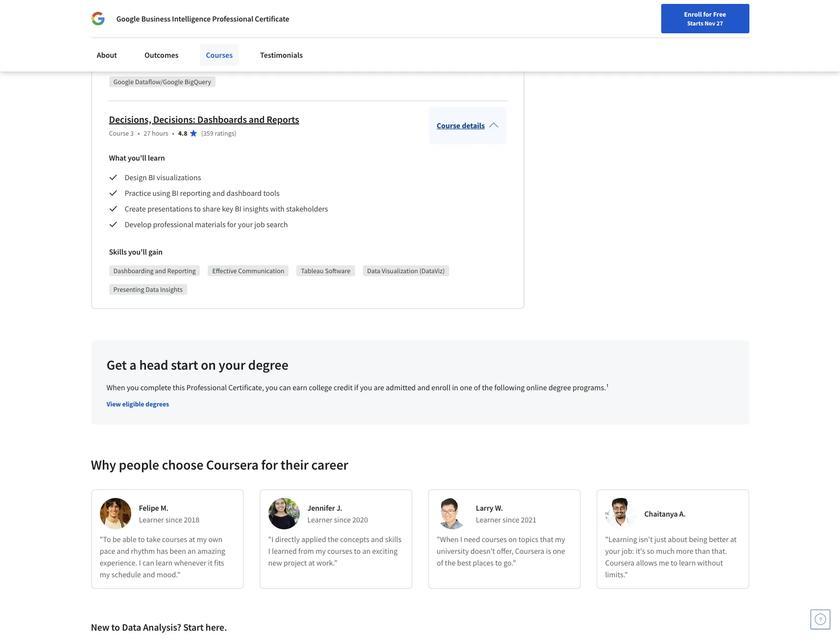 Task type: describe. For each thing, give the bounding box(es) containing it.
eligible
[[122, 400, 144, 409]]

the inside the "when i need courses on topics that my university doesn't offer, coursera is one of the best places to go."
[[445, 558, 456, 568]]

admitted
[[386, 383, 416, 393]]

3 you from the left
[[360, 383, 372, 393]]

chaitanya a.
[[645, 509, 686, 519]]

0 horizontal spatial one
[[460, 383, 473, 393]]

data
[[258, 12, 273, 22]]

course details
[[437, 121, 485, 130]]

since for w.
[[503, 515, 520, 525]]

materials
[[195, 220, 226, 229]]

analysis?
[[143, 621, 181, 634]]

decisions, decisions: dashboards and reports
[[109, 113, 299, 125]]

on for courses
[[509, 535, 517, 544]]

presenting
[[113, 285, 144, 294]]

necessary
[[224, 12, 257, 22]]

google for google dataflow/google bigquery
[[113, 77, 134, 86]]

to left share
[[194, 204, 201, 214]]

enroll
[[432, 383, 451, 393]]

)
[[235, 129, 237, 138]]

visualizations
[[157, 172, 201, 182]]

m.
[[161, 503, 169, 513]]

dashboarding and reporting
[[113, 267, 196, 275]]

dataflow/google
[[135, 77, 183, 86]]

359
[[203, 129, 214, 138]]

"learning isn't just about being better at your job: it's so much more than that. coursera allows me to learn without limits."
[[606, 535, 737, 580]]

online
[[527, 383, 547, 393]]

0 horizontal spatial bi
[[148, 172, 155, 182]]

is
[[546, 546, 551, 556]]

learn for your
[[679, 558, 696, 568]]

1 vertical spatial professional
[[187, 383, 227, 393]]

2018
[[184, 515, 200, 525]]

english
[[652, 11, 676, 21]]

loading
[[204, 59, 227, 68]]

and left reports
[[249, 113, 265, 125]]

coursera inside the "when i need courses on topics that my university doesn't offer, coursera is one of the best places to go."
[[515, 546, 545, 556]]

an inside the '"i directly applied the concepts and skills i learned from my courses to an exciting new project at work."'
[[362, 546, 371, 556]]

courses inside the '"i directly applied the concepts and skills i learned from my courses to an exciting new project at work."'
[[327, 546, 353, 556]]

been
[[170, 546, 186, 556]]

new
[[91, 621, 109, 634]]

to right "new"
[[111, 621, 120, 634]]

start
[[183, 621, 204, 634]]

"i
[[268, 535, 274, 544]]

it
[[208, 558, 213, 568]]

tableau
[[301, 267, 324, 275]]

their
[[281, 456, 309, 474]]

create
[[125, 204, 146, 214]]

felipe
[[139, 503, 159, 513]]

a for get
[[130, 356, 137, 374]]

amazing
[[197, 546, 225, 556]]

i inside "to be able to take courses at my own pace and rhythm has been an amazing experience. i can learn whenever it fits my schedule and mood."
[[139, 558, 141, 568]]

0 horizontal spatial 27
[[144, 129, 151, 138]]

need
[[464, 535, 480, 544]]

credit
[[334, 383, 353, 393]]

allows
[[636, 558, 658, 568]]

why people choose coursera for their career
[[91, 456, 348, 474]]

complete
[[140, 383, 171, 393]]

much
[[656, 546, 675, 556]]

view eligible degrees button
[[107, 399, 169, 409]]

4.8
[[178, 129, 187, 138]]

starts
[[688, 19, 704, 27]]

key
[[222, 204, 233, 214]]

to left deliver
[[192, 12, 199, 22]]

0 horizontal spatial degree
[[248, 356, 289, 374]]

my inside the "when i need courses on topics that my university doesn't offer, coursera is one of the best places to go."
[[555, 535, 565, 544]]

schedule
[[111, 570, 141, 580]]

view eligible degrees
[[107, 400, 169, 409]]

to inside the '"i directly applied the concepts and skills i learned from my courses to an exciting new project at work."'
[[354, 546, 361, 556]]

larry
[[476, 503, 494, 513]]

start
[[171, 356, 198, 374]]

1 vertical spatial your
[[219, 356, 246, 374]]

1 vertical spatial for
[[227, 220, 236, 229]]

since for m.
[[166, 515, 182, 525]]

courses link
[[200, 44, 239, 66]]

applied
[[301, 535, 326, 544]]

take
[[146, 535, 161, 544]]

practice
[[125, 188, 151, 198]]

at inside the '"i directly applied the concepts and skills i learned from my courses to an exciting new project at work."'
[[309, 558, 315, 568]]

extraction, transformation and loading (etl)
[[113, 59, 243, 68]]

limits."
[[606, 570, 628, 580]]

2 • from the left
[[172, 129, 174, 138]]

job
[[254, 220, 265, 229]]

transformation
[[274, 59, 317, 68]]

my down experience.
[[100, 570, 110, 580]]

course 3 • 27 hours •
[[109, 129, 174, 138]]

following
[[495, 383, 525, 393]]

head
[[139, 356, 168, 374]]

better
[[709, 535, 729, 544]]

1 horizontal spatial degree
[[549, 383, 571, 393]]

being
[[689, 535, 708, 544]]

2 you from the left
[[266, 383, 278, 393]]

courses inside the "when i need courses on topics that my university doesn't offer, coursera is one of the best places to go."
[[482, 535, 507, 544]]

your inside "learning isn't just about being better at your job: it's so much more than that. coursera allows me to learn without limits."
[[606, 546, 620, 556]]

"to
[[100, 535, 111, 544]]

pipeline
[[164, 12, 190, 22]]

skills you'll gain for extraction,
[[109, 39, 163, 49]]

data left transformation
[[259, 59, 273, 68]]

google for google business intelligence professional certificate
[[116, 14, 140, 24]]

experience.
[[100, 558, 137, 568]]

if
[[354, 383, 359, 393]]

dashboards
[[197, 113, 247, 125]]

my left 'own'
[[197, 535, 207, 544]]

i inside the '"i directly applied the concepts and skills i learned from my courses to an exciting new project at work."'
[[268, 546, 270, 556]]

j.
[[337, 503, 342, 513]]

gain for transformation
[[148, 39, 163, 49]]

data left visualization
[[367, 267, 381, 275]]

new to data analysis? start here.
[[91, 621, 227, 634]]

data transformation
[[259, 59, 317, 68]]

and inside the '"i directly applied the concepts and skills i learned from my courses to an exciting new project at work."'
[[371, 535, 384, 544]]

can inside "to be able to take courses at my own pace and rhythm has been an amazing experience. i can learn whenever it fits my schedule and mood."
[[143, 558, 154, 568]]

an inside "to be able to take courses at my own pace and rhythm has been an amazing experience. i can learn whenever it fits my schedule and mood."
[[188, 546, 196, 556]]

show notifications image
[[708, 12, 720, 24]]

at for better
[[731, 535, 737, 544]]

details
[[462, 121, 485, 130]]

has
[[157, 546, 168, 556]]

when
[[107, 383, 125, 393]]

data down "dashboarding and reporting"
[[146, 285, 159, 294]]

visualization
[[382, 267, 418, 275]]

certificate
[[255, 14, 289, 24]]

0 vertical spatial professional
[[212, 14, 253, 24]]

places
[[473, 558, 494, 568]]

gain for and
[[148, 247, 163, 257]]

presentations
[[147, 204, 193, 214]]

google image
[[91, 12, 105, 25]]

0 vertical spatial your
[[238, 220, 253, 229]]

in
[[452, 383, 459, 393]]

without
[[698, 558, 723, 568]]



Task type: vqa. For each thing, say whether or not it's contained in the screenshot.
tableau
yes



Task type: locate. For each thing, give the bounding box(es) containing it.
0 vertical spatial i
[[460, 535, 462, 544]]

for down key
[[227, 220, 236, 229]]

2 skills you'll gain from the top
[[109, 247, 163, 257]]

1 vertical spatial gain
[[148, 247, 163, 257]]

2 vertical spatial your
[[606, 546, 620, 556]]

1 vertical spatial can
[[143, 558, 154, 568]]

course for course details
[[437, 121, 461, 130]]

concepts
[[340, 535, 370, 544]]

learner inside felipe m. learner since 2018
[[139, 515, 164, 525]]

1 vertical spatial bi
[[172, 188, 179, 198]]

0 horizontal spatial a
[[130, 356, 137, 374]]

to right me
[[671, 558, 678, 568]]

learn down more
[[679, 558, 696, 568]]

professional left data
[[212, 14, 253, 24]]

at for courses
[[189, 535, 195, 544]]

1 vertical spatial 27
[[144, 129, 151, 138]]

develop professional materials for your job search
[[125, 220, 288, 229]]

my up work."
[[316, 546, 326, 556]]

2 horizontal spatial for
[[704, 10, 712, 19]]

to inside "learning isn't just about being better at your job: it's so much more than that. coursera allows me to learn without limits."
[[671, 558, 678, 568]]

you right "if"
[[360, 383, 372, 393]]

1 gain from the top
[[148, 39, 163, 49]]

one
[[460, 383, 473, 393], [553, 546, 565, 556]]

2 horizontal spatial i
[[460, 535, 462, 544]]

just
[[655, 535, 667, 544]]

free
[[714, 10, 727, 19]]

1 horizontal spatial a
[[158, 12, 162, 22]]

1 horizontal spatial at
[[309, 558, 315, 568]]

0 vertical spatial skills
[[109, 39, 127, 49]]

to inside the "when i need courses on topics that my university doesn't offer, coursera is one of the best places to go."
[[495, 558, 502, 568]]

1 horizontal spatial one
[[553, 546, 565, 556]]

0 horizontal spatial learner
[[139, 515, 164, 525]]

1 an from the left
[[188, 546, 196, 556]]

bi right design
[[148, 172, 155, 182]]

courses
[[162, 535, 187, 544], [482, 535, 507, 544], [327, 546, 353, 556]]

one right "is"
[[553, 546, 565, 556]]

1 button
[[700, 6, 728, 30]]

best
[[457, 558, 471, 568]]

me
[[659, 558, 669, 568]]

1 horizontal spatial •
[[172, 129, 174, 138]]

2 learner from the left
[[308, 515, 333, 525]]

this
[[173, 383, 185, 393]]

0 vertical spatial skills you'll gain
[[109, 39, 163, 49]]

i inside the "when i need courses on topics that my university doesn't offer, coursera is one of the best places to go."
[[460, 535, 462, 544]]

at down from
[[309, 558, 315, 568]]

and left the mood."
[[143, 570, 155, 580]]

1 since from the left
[[166, 515, 182, 525]]

0 vertical spatial gain
[[148, 39, 163, 49]]

doesn't
[[471, 546, 495, 556]]

and up experience.
[[117, 546, 129, 556]]

courses
[[206, 50, 233, 60]]

since down w.
[[503, 515, 520, 525]]

0 horizontal spatial course
[[109, 129, 129, 138]]

gain up "dashboarding and reporting"
[[148, 247, 163, 257]]

it's
[[636, 546, 646, 556]]

"to be able to take courses at my own pace and rhythm has been an amazing experience. i can learn whenever it fits my schedule and mood."
[[100, 535, 225, 580]]

1 horizontal spatial you
[[266, 383, 278, 393]]

here.
[[206, 621, 227, 634]]

0 vertical spatial for
[[704, 10, 712, 19]]

at inside "learning isn't just about being better at your job: it's so much more than that. coursera allows me to learn without limits."
[[731, 535, 737, 544]]

1 vertical spatial i
[[268, 546, 270, 556]]

data left 'analysis?'
[[122, 621, 141, 634]]

2 horizontal spatial courses
[[482, 535, 507, 544]]

since inside felipe m. learner since 2018
[[166, 515, 182, 525]]

your down the "learning
[[606, 546, 620, 556]]

learn inside "to be able to take courses at my own pace and rhythm has been an amazing experience. i can learn whenever it fits my schedule and mood."
[[156, 558, 173, 568]]

1 horizontal spatial for
[[261, 456, 278, 474]]

reporting
[[180, 188, 211, 198]]

0 vertical spatial can
[[279, 383, 291, 393]]

degree up certificate,
[[248, 356, 289, 374]]

you'll for extraction,
[[128, 39, 147, 49]]

share
[[202, 204, 221, 214]]

2020
[[353, 515, 368, 525]]

1 learner from the left
[[139, 515, 164, 525]]

0 horizontal spatial the
[[328, 535, 339, 544]]

on inside the "when i need courses on topics that my university doesn't offer, coursera is one of the best places to go."
[[509, 535, 517, 544]]

learner inside larry w. learner since 2021
[[476, 515, 501, 525]]

learner
[[139, 515, 164, 525], [308, 515, 333, 525], [476, 515, 501, 525]]

effective
[[212, 267, 237, 275]]

pace
[[100, 546, 115, 556]]

your
[[238, 220, 253, 229], [219, 356, 246, 374], [606, 546, 620, 556]]

27 left hours
[[144, 129, 151, 138]]

0 vertical spatial one
[[460, 383, 473, 393]]

2 vertical spatial you'll
[[128, 247, 147, 257]]

2 an from the left
[[362, 546, 371, 556]]

at
[[189, 535, 195, 544], [731, 535, 737, 544], [309, 558, 315, 568]]

2 horizontal spatial bi
[[235, 204, 242, 214]]

tools
[[263, 188, 280, 198]]

career
[[311, 456, 348, 474]]

reports
[[267, 113, 299, 125]]

w.
[[495, 503, 503, 513]]

skills up about
[[109, 39, 127, 49]]

professional down get a head start on your degree
[[187, 383, 227, 393]]

learn inside "learning isn't just about being better at your job: it's so much more than that. coursera allows me to learn without limits."
[[679, 558, 696, 568]]

outcomes link
[[139, 44, 184, 66]]

help center image
[[815, 614, 827, 626]]

0 vertical spatial 27
[[717, 19, 723, 27]]

of
[[474, 383, 481, 393], [437, 558, 443, 568]]

enroll
[[684, 10, 702, 19]]

exciting
[[372, 546, 398, 556]]

• right 3
[[138, 129, 140, 138]]

1 vertical spatial you'll
[[128, 153, 146, 163]]

you'll for dashboarding
[[128, 247, 147, 257]]

1 vertical spatial degree
[[549, 383, 571, 393]]

to up 'rhythm' at the bottom left of the page
[[138, 535, 145, 544]]

1 skills from the top
[[109, 39, 127, 49]]

that.
[[712, 546, 727, 556]]

you right certificate,
[[266, 383, 278, 393]]

enroll for free starts nov 27
[[684, 10, 727, 27]]

0 vertical spatial google
[[116, 14, 140, 24]]

you'll right 'what' on the left top of page
[[128, 153, 146, 163]]

3 since from the left
[[503, 515, 520, 525]]

get a head start on your degree
[[107, 356, 289, 374]]

1
[[717, 8, 720, 15]]

offer,
[[497, 546, 514, 556]]

i down 'rhythm' at the bottom left of the page
[[139, 558, 141, 568]]

1 skills you'll gain from the top
[[109, 39, 163, 49]]

one right in
[[460, 383, 473, 393]]

course inside dropdown button
[[437, 121, 461, 130]]

learner down larry
[[476, 515, 501, 525]]

1 horizontal spatial can
[[279, 383, 291, 393]]

the left following
[[482, 383, 493, 393]]

presenting data insights
[[113, 285, 183, 294]]

bi right using
[[172, 188, 179, 198]]

a left pipeline at the left top of the page
[[158, 12, 162, 22]]

0 horizontal spatial •
[[138, 129, 140, 138]]

chaitanya
[[645, 509, 678, 519]]

an up whenever
[[188, 546, 196, 556]]

1 horizontal spatial course
[[437, 121, 461, 130]]

skills up dashboarding
[[109, 247, 127, 257]]

skills you'll gain up dashboarding
[[109, 247, 163, 257]]

0 vertical spatial the
[[482, 383, 493, 393]]

2 horizontal spatial coursera
[[606, 558, 635, 568]]

course left details
[[437, 121, 461, 130]]

2 vertical spatial coursera
[[606, 558, 635, 568]]

on up offer,
[[509, 535, 517, 544]]

2 vertical spatial i
[[139, 558, 141, 568]]

skills for dashboarding and reporting
[[109, 247, 127, 257]]

courses inside "to be able to take courses at my own pace and rhythm has been an amazing experience. i can learn whenever it fits my schedule and mood."
[[162, 535, 187, 544]]

at down 2018
[[189, 535, 195, 544]]

stakeholders
[[286, 204, 328, 214]]

1 horizontal spatial coursera
[[515, 546, 545, 556]]

project
[[284, 558, 307, 568]]

27 down free
[[717, 19, 723, 27]]

google business intelligence professional certificate
[[116, 14, 289, 24]]

course for course 3 • 27 hours •
[[109, 129, 129, 138]]

since down j. at the bottom left of the page
[[334, 515, 351, 525]]

bi right key
[[235, 204, 242, 214]]

and
[[191, 59, 202, 68]]

my right that
[[555, 535, 565, 544]]

one inside the "when i need courses on topics that my university doesn't offer, coursera is one of the best places to go."
[[553, 546, 565, 556]]

1 horizontal spatial since
[[334, 515, 351, 525]]

1 vertical spatial a
[[130, 356, 137, 374]]

2 vertical spatial the
[[445, 558, 456, 568]]

courses up work."
[[327, 546, 353, 556]]

learner for jennifer
[[308, 515, 333, 525]]

data
[[259, 59, 273, 68], [367, 267, 381, 275], [146, 285, 159, 294], [122, 621, 141, 634]]

1 horizontal spatial 27
[[717, 19, 723, 27]]

i down '"i'
[[268, 546, 270, 556]]

testimonials
[[260, 50, 303, 60]]

the right applied
[[328, 535, 339, 544]]

of right in
[[474, 383, 481, 393]]

courses up offer,
[[482, 535, 507, 544]]

3 learner from the left
[[476, 515, 501, 525]]

can down 'rhythm' at the bottom left of the page
[[143, 558, 154, 568]]

skills
[[109, 39, 127, 49], [109, 247, 127, 257]]

1 horizontal spatial an
[[362, 546, 371, 556]]

of down the university
[[437, 558, 443, 568]]

course left 3
[[109, 129, 129, 138]]

and up exciting
[[371, 535, 384, 544]]

deliver
[[200, 12, 223, 22]]

on right start
[[201, 356, 216, 374]]

an down concepts
[[362, 546, 371, 556]]

0 horizontal spatial can
[[143, 558, 154, 568]]

job:
[[622, 546, 634, 556]]

for left the their
[[261, 456, 278, 474]]

0 horizontal spatial courses
[[162, 535, 187, 544]]

decisions:
[[153, 113, 196, 125]]

professional
[[212, 14, 253, 24], [187, 383, 227, 393]]

2 horizontal spatial the
[[482, 383, 493, 393]]

bi
[[148, 172, 155, 182], [172, 188, 179, 198], [235, 204, 242, 214]]

learner down felipe
[[139, 515, 164, 525]]

learner inside jennifer j. learner since 2020
[[308, 515, 333, 525]]

1 horizontal spatial i
[[268, 546, 270, 556]]

0 vertical spatial on
[[201, 356, 216, 374]]

effective communication
[[212, 267, 284, 275]]

course details button
[[429, 107, 507, 144]]

learner down jennifer
[[308, 515, 333, 525]]

what
[[109, 153, 126, 163]]

"when
[[437, 535, 459, 544]]

what you'll learn
[[109, 153, 165, 163]]

why
[[91, 456, 116, 474]]

1 vertical spatial on
[[509, 535, 517, 544]]

1 vertical spatial skills
[[109, 247, 127, 257]]

on
[[201, 356, 216, 374], [509, 535, 517, 544]]

1 horizontal spatial bi
[[172, 188, 179, 198]]

2 skills from the top
[[109, 247, 127, 257]]

at inside "to be able to take courses at my own pace and rhythm has been an amazing experience. i can learn whenever it fits my schedule and mood."
[[189, 535, 195, 544]]

intelligence
[[172, 14, 211, 24]]

google down extraction,
[[113, 77, 134, 86]]

professional
[[153, 220, 194, 229]]

to inside "to be able to take courses at my own pace and rhythm has been an amazing experience. i can learn whenever it fits my schedule and mood."
[[138, 535, 145, 544]]

tableau software
[[301, 267, 351, 275]]

0 vertical spatial you'll
[[128, 39, 147, 49]]

skills you'll gain up extraction,
[[109, 39, 163, 49]]

can left earn
[[279, 383, 291, 393]]

1 vertical spatial one
[[553, 546, 565, 556]]

0 horizontal spatial since
[[166, 515, 182, 525]]

since down m.
[[166, 515, 182, 525]]

0 horizontal spatial for
[[227, 220, 236, 229]]

learner for felipe
[[139, 515, 164, 525]]

since inside jennifer j. learner since 2020
[[334, 515, 351, 525]]

1 vertical spatial the
[[328, 535, 339, 544]]

1 • from the left
[[138, 129, 140, 138]]

2 horizontal spatial at
[[731, 535, 737, 544]]

the down the university
[[445, 558, 456, 568]]

your left job
[[238, 220, 253, 229]]

since inside larry w. learner since 2021
[[503, 515, 520, 525]]

for inside enroll for free starts nov 27
[[704, 10, 712, 19]]

27 inside enroll for free starts nov 27
[[717, 19, 723, 27]]

0 horizontal spatial you
[[127, 383, 139, 393]]

you'll up dashboarding
[[128, 247, 147, 257]]

the
[[482, 383, 493, 393], [328, 535, 339, 544], [445, 558, 456, 568]]

and left reporting
[[155, 267, 166, 275]]

since for j.
[[334, 515, 351, 525]]

skills for extraction, transformation and loading (etl)
[[109, 39, 127, 49]]

1 horizontal spatial learner
[[308, 515, 333, 525]]

0 vertical spatial a
[[158, 12, 162, 22]]

your up certificate,
[[219, 356, 246, 374]]

2 horizontal spatial since
[[503, 515, 520, 525]]

coursera inside "learning isn't just about being better at your job: it's so much more than that. coursera allows me to learn without limits."
[[606, 558, 635, 568]]

• left 4.8
[[172, 129, 174, 138]]

0 vertical spatial coursera
[[206, 456, 259, 474]]

and up share
[[212, 188, 225, 198]]

1 horizontal spatial courses
[[327, 546, 353, 556]]

on for start
[[201, 356, 216, 374]]

2021
[[521, 515, 537, 525]]

a for construct
[[158, 12, 162, 22]]

are
[[374, 383, 384, 393]]

of inside the "when i need courses on topics that my university doesn't offer, coursera is one of the best places to go."
[[437, 558, 443, 568]]

jennifer j. learner since 2020
[[308, 503, 368, 525]]

1 horizontal spatial the
[[445, 558, 456, 568]]

a.
[[680, 509, 686, 519]]

than
[[695, 546, 711, 556]]

my inside the '"i directly applied the concepts and skills i learned from my courses to an exciting new project at work."'
[[316, 546, 326, 556]]

0 horizontal spatial on
[[201, 356, 216, 374]]

learn up design bi visualizations
[[148, 153, 165, 163]]

"when i need courses on topics that my university doesn't offer, coursera is one of the best places to go."
[[437, 535, 565, 568]]

using
[[153, 188, 170, 198]]

courses up the "been" at the left bottom of page
[[162, 535, 187, 544]]

decisions,
[[109, 113, 151, 125]]

at right better
[[731, 535, 737, 544]]

2 horizontal spatial learner
[[476, 515, 501, 525]]

0 vertical spatial of
[[474, 383, 481, 393]]

1 vertical spatial coursera
[[515, 546, 545, 556]]

2 since from the left
[[334, 515, 351, 525]]

learn down has
[[156, 558, 173, 568]]

to down concepts
[[354, 546, 361, 556]]

0 horizontal spatial an
[[188, 546, 196, 556]]

0 horizontal spatial i
[[139, 558, 141, 568]]

software
[[325, 267, 351, 275]]

0 vertical spatial degree
[[248, 356, 289, 374]]

2 vertical spatial for
[[261, 456, 278, 474]]

more
[[676, 546, 694, 556]]

0 horizontal spatial coursera
[[206, 456, 259, 474]]

1 horizontal spatial of
[[474, 383, 481, 393]]

you up eligible
[[127, 383, 139, 393]]

and left enroll
[[418, 383, 430, 393]]

1 vertical spatial skills you'll gain
[[109, 247, 163, 257]]

work."
[[317, 558, 338, 568]]

for
[[704, 10, 712, 19], [227, 220, 236, 229], [261, 456, 278, 474]]

2 vertical spatial bi
[[235, 204, 242, 214]]

a right get
[[130, 356, 137, 374]]

skills you'll gain for dashboarding
[[109, 247, 163, 257]]

the inside the '"i directly applied the concepts and skills i learned from my courses to an exciting new project at work."'
[[328, 535, 339, 544]]

you'll up extraction,
[[128, 39, 147, 49]]

0 horizontal spatial at
[[189, 535, 195, 544]]

2 gain from the top
[[148, 247, 163, 257]]

1 you from the left
[[127, 383, 139, 393]]

from
[[299, 546, 314, 556]]

0 vertical spatial bi
[[148, 172, 155, 182]]

i left need
[[460, 535, 462, 544]]

1 vertical spatial of
[[437, 558, 443, 568]]

bigquery
[[185, 77, 211, 86]]

coursera
[[206, 456, 259, 474], [515, 546, 545, 556], [606, 558, 635, 568]]

2 horizontal spatial you
[[360, 383, 372, 393]]

new
[[268, 558, 282, 568]]

degree right online
[[549, 383, 571, 393]]

google
[[116, 14, 140, 24], [113, 77, 134, 86]]

1 horizontal spatial on
[[509, 535, 517, 544]]

gain up 'outcomes'
[[148, 39, 163, 49]]

None search field
[[140, 6, 375, 26]]

construct
[[125, 12, 157, 22]]

learn for my
[[156, 558, 173, 568]]

learner for larry
[[476, 515, 501, 525]]

1 vertical spatial google
[[113, 77, 134, 86]]

to left go."
[[495, 558, 502, 568]]

for up the nov
[[704, 10, 712, 19]]

0 horizontal spatial of
[[437, 558, 443, 568]]

skills you'll gain
[[109, 39, 163, 49], [109, 247, 163, 257]]

google left business
[[116, 14, 140, 24]]



